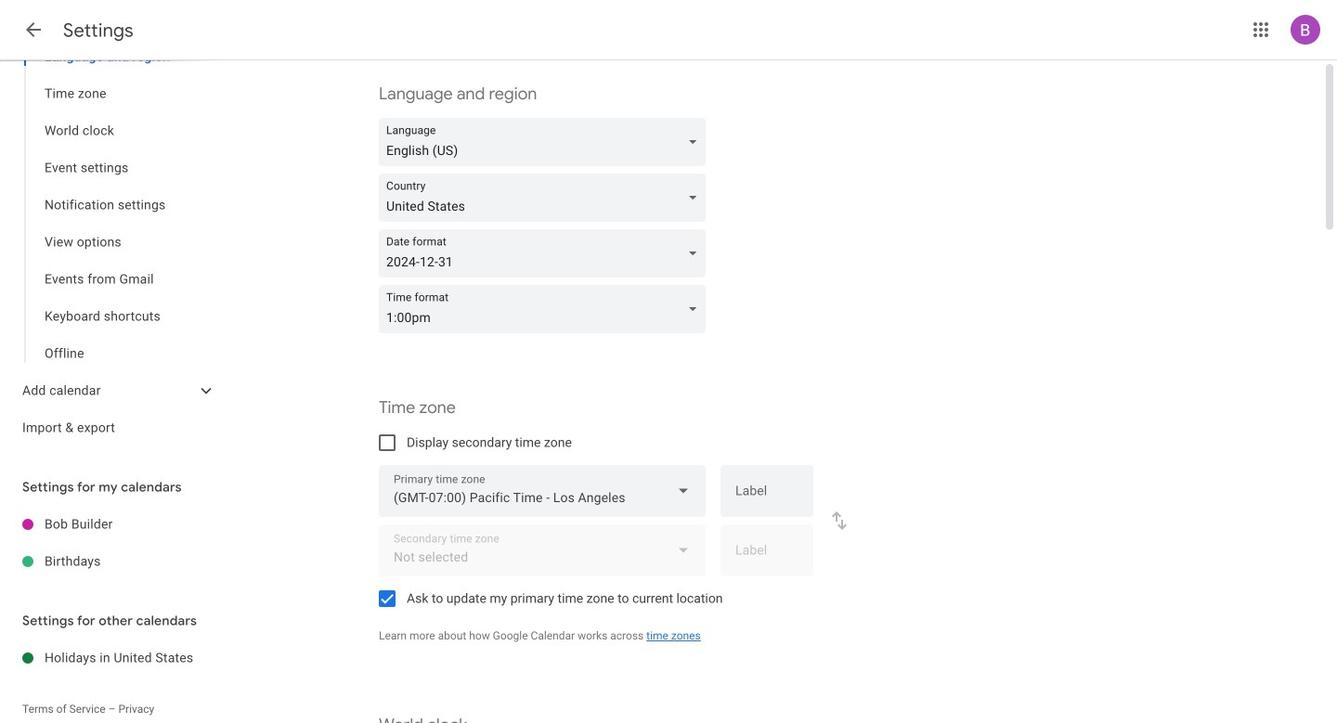 Task type: describe. For each thing, give the bounding box(es) containing it.
birthdays tree item
[[0, 543, 223, 580]]

Label for secondary time zone. text field
[[735, 544, 799, 570]]

bob builder tree item
[[0, 506, 223, 543]]

holidays in united states tree item
[[0, 640, 223, 677]]

1 tree from the top
[[0, 1, 223, 447]]



Task type: locate. For each thing, give the bounding box(es) containing it.
tree
[[0, 1, 223, 447], [0, 506, 223, 580]]

group
[[0, 38, 223, 372]]

Label for primary time zone. text field
[[735, 485, 799, 511]]

0 vertical spatial tree
[[0, 1, 223, 447]]

1 vertical spatial tree
[[0, 506, 223, 580]]

None field
[[379, 118, 713, 166], [379, 174, 713, 222], [379, 229, 713, 278], [379, 285, 713, 333], [379, 465, 706, 517], [379, 118, 713, 166], [379, 174, 713, 222], [379, 229, 713, 278], [379, 285, 713, 333], [379, 465, 706, 517]]

heading
[[63, 19, 134, 42]]

2 tree from the top
[[0, 506, 223, 580]]

go back image
[[22, 19, 45, 41]]



Task type: vqa. For each thing, say whether or not it's contained in the screenshot.
heading
yes



